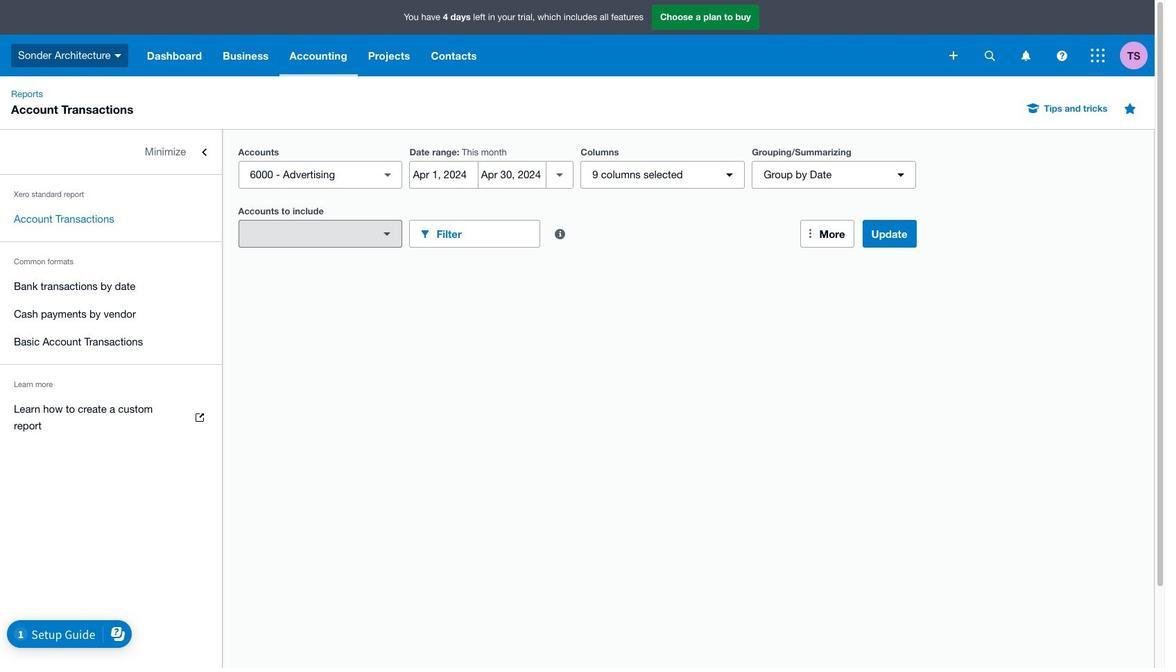 Task type: vqa. For each thing, say whether or not it's contained in the screenshot.
Remove From Favorites "image"
yes



Task type: locate. For each thing, give the bounding box(es) containing it.
1 horizontal spatial svg image
[[985, 50, 995, 61]]

Select start date field
[[410, 162, 478, 188]]

remove from favorites image
[[1117, 94, 1144, 122]]

missing settings info button image
[[546, 220, 574, 248]]

svg image
[[1092, 49, 1105, 62], [985, 50, 995, 61], [114, 54, 121, 57]]

banner
[[0, 0, 1155, 76]]

6000 - Advertising text field
[[239, 162, 377, 188]]

svg image
[[1022, 50, 1031, 61], [1057, 50, 1068, 61], [950, 51, 958, 60]]

None field
[[238, 161, 403, 189]]

1 horizontal spatial svg image
[[1022, 50, 1031, 61]]

list of convenience dates image
[[546, 161, 574, 189]]

2 horizontal spatial svg image
[[1057, 50, 1068, 61]]



Task type: describe. For each thing, give the bounding box(es) containing it.
0 horizontal spatial svg image
[[950, 51, 958, 60]]

open image
[[374, 161, 402, 189]]

0 horizontal spatial svg image
[[114, 54, 121, 57]]

2 horizontal spatial svg image
[[1092, 49, 1105, 62]]

Select end date field
[[479, 162, 546, 188]]



